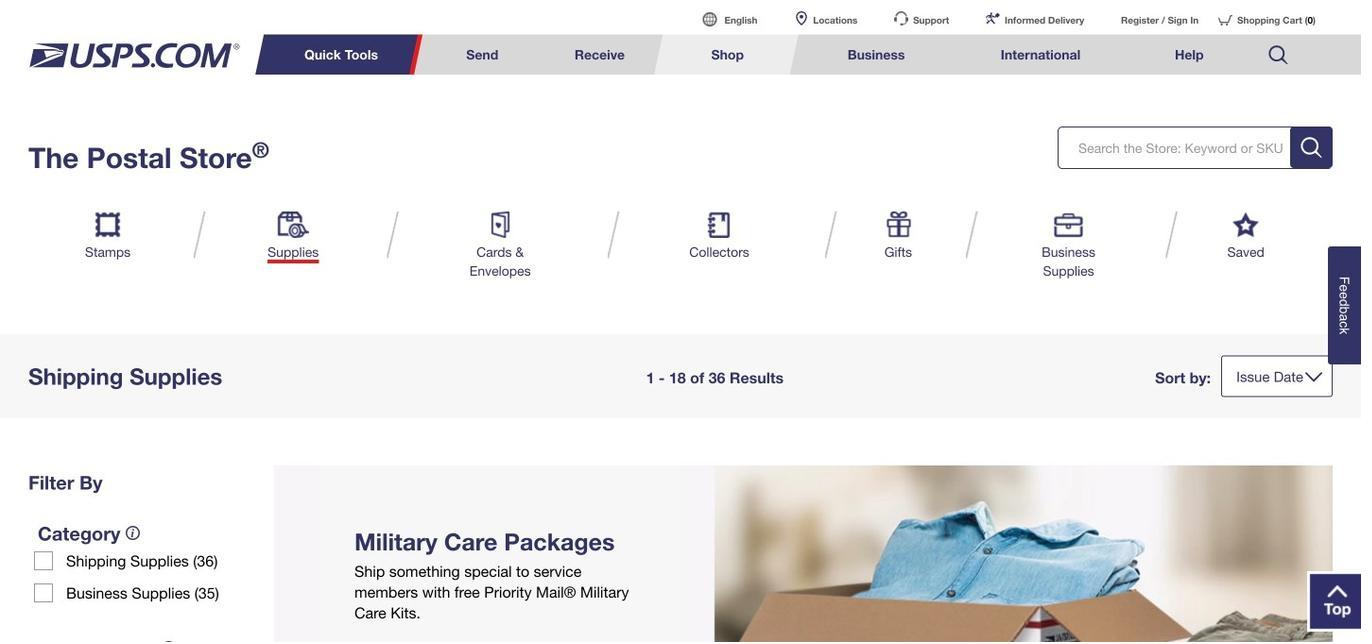 Task type: locate. For each thing, give the bounding box(es) containing it.
Search the Store: Keyword or SKU text field
[[1060, 128, 1336, 168]]

 image
[[92, 212, 124, 238], [484, 212, 516, 238], [883, 212, 915, 238], [1053, 212, 1085, 238]]

 image
[[277, 212, 309, 238], [703, 212, 736, 238], [1230, 212, 1262, 238]]

image of usps.com logo. image
[[28, 43, 240, 68]]

2  image from the left
[[484, 212, 516, 238]]

1  image from the left
[[92, 212, 124, 238]]

2  image from the left
[[703, 212, 736, 238]]

2 horizontal spatial  image
[[1230, 212, 1262, 238]]

1  image from the left
[[277, 212, 309, 238]]

None submit
[[1291, 127, 1333, 168]]

1 horizontal spatial  image
[[703, 212, 736, 238]]

menu bar
[[266, 35, 1310, 75]]

3  image from the left
[[1230, 212, 1262, 238]]

0 horizontal spatial  image
[[277, 212, 309, 238]]



Task type: vqa. For each thing, say whether or not it's contained in the screenshot.
ansel adams field notes® notebook (set of 16) image
no



Task type: describe. For each thing, give the bounding box(es) containing it.
back to top image
[[1308, 572, 1362, 633]]

3  image from the left
[[883, 212, 915, 238]]

4  image from the left
[[1053, 212, 1085, 238]]



